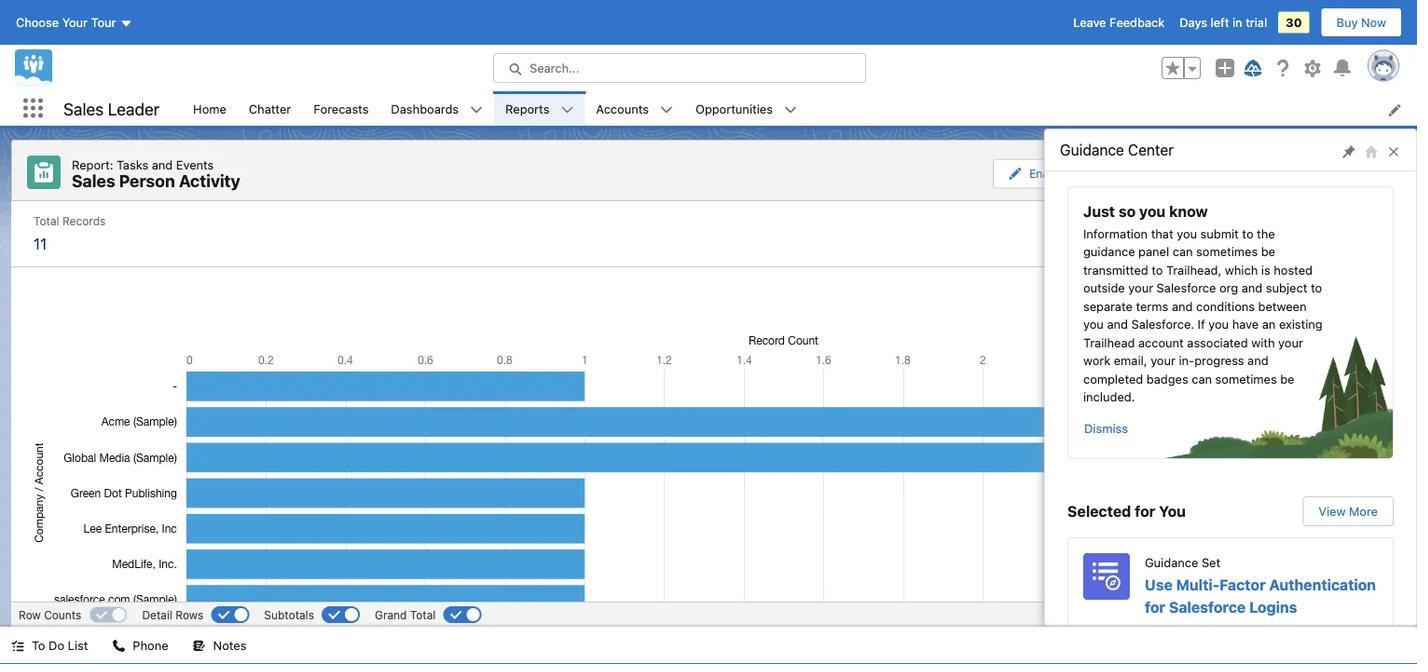 Task type: vqa. For each thing, say whether or not it's contained in the screenshot.
the top 28
no



Task type: locate. For each thing, give the bounding box(es) containing it.
so
[[1119, 203, 1136, 221]]

with
[[1252, 336, 1275, 350]]

0 vertical spatial be
[[1261, 245, 1276, 259]]

2 vertical spatial to
[[1311, 281, 1323, 295]]

0 vertical spatial can
[[1173, 245, 1193, 259]]

phone
[[133, 639, 168, 653]]

1 horizontal spatial be
[[1281, 372, 1295, 386]]

to down hosted
[[1311, 281, 1323, 295]]

text default image left the to
[[11, 640, 24, 653]]

text default image
[[470, 103, 483, 116], [660, 103, 673, 116], [784, 103, 797, 116], [112, 640, 125, 653], [193, 640, 206, 653]]

1 vertical spatial sometimes
[[1216, 372, 1277, 386]]

sometimes down submit
[[1197, 245, 1258, 259]]

be
[[1261, 245, 1276, 259], [1281, 372, 1295, 386]]

text default image left reports link
[[470, 103, 483, 116]]

to
[[32, 639, 45, 653]]

completed
[[1084, 372, 1144, 386]]

text default image right opportunities
[[784, 103, 797, 116]]

for
[[1135, 503, 1156, 521], [1145, 599, 1166, 616]]

account
[[1139, 336, 1184, 350]]

reports
[[506, 101, 550, 115]]

home link
[[182, 91, 238, 126]]

0 vertical spatial your
[[1129, 281, 1154, 295]]

guidance
[[1060, 141, 1125, 159], [1145, 556, 1199, 570]]

is
[[1262, 263, 1271, 277]]

in-
[[1179, 354, 1195, 368]]

0 horizontal spatial guidance
[[1060, 141, 1125, 159]]

0 vertical spatial to
[[1243, 227, 1254, 241]]

tour
[[91, 15, 116, 29]]

and up trailhead
[[1107, 318, 1128, 332]]

can
[[1173, 245, 1193, 259], [1192, 372, 1212, 386]]

your down account
[[1151, 354, 1176, 368]]

choose
[[16, 15, 59, 29]]

for inside guidance set use multi-factor authentication for salesforce logins
[[1145, 599, 1166, 616]]

for down use
[[1145, 599, 1166, 616]]

chatter
[[249, 101, 291, 115]]

an
[[1262, 318, 1276, 332]]

opportunities link
[[684, 91, 784, 126]]

leave feedback
[[1074, 15, 1165, 29]]

salesforce
[[1157, 281, 1216, 295], [1169, 599, 1246, 616]]

text default image down search... button
[[660, 103, 673, 116]]

your down existing
[[1279, 336, 1304, 350]]

salesforce down trailhead,
[[1157, 281, 1216, 295]]

1 horizontal spatial text default image
[[561, 103, 574, 116]]

chatter link
[[238, 91, 302, 126]]

notes
[[213, 639, 247, 653]]

and up salesforce.
[[1172, 299, 1193, 313]]

if
[[1198, 318, 1206, 332]]

list
[[68, 639, 88, 653]]

list
[[182, 91, 1417, 126]]

conditions
[[1196, 299, 1255, 313]]

guidance for guidance center
[[1060, 141, 1125, 159]]

text default image for dashboards
[[470, 103, 483, 116]]

text default image
[[561, 103, 574, 116], [11, 640, 24, 653]]

transmitted
[[1084, 263, 1149, 277]]

and
[[1242, 281, 1263, 295], [1172, 299, 1193, 313], [1107, 318, 1128, 332], [1248, 354, 1269, 368]]

choose your tour button
[[15, 7, 134, 37]]

terms
[[1136, 299, 1169, 313]]

forecasts
[[314, 101, 369, 115]]

sales leader
[[63, 99, 160, 119]]

org
[[1220, 281, 1239, 295]]

1 horizontal spatial guidance
[[1145, 556, 1199, 570]]

0 vertical spatial salesforce
[[1157, 281, 1216, 295]]

1 vertical spatial for
[[1145, 599, 1166, 616]]

guidance inside guidance set use multi-factor authentication for salesforce logins
[[1145, 556, 1199, 570]]

your
[[1129, 281, 1154, 295], [1279, 336, 1304, 350], [1151, 354, 1176, 368]]

left
[[1211, 15, 1229, 29]]

that
[[1151, 227, 1174, 241]]

have
[[1233, 318, 1259, 332]]

1 vertical spatial be
[[1281, 372, 1295, 386]]

be down existing
[[1281, 372, 1295, 386]]

1 vertical spatial text default image
[[11, 640, 24, 653]]

to
[[1243, 227, 1254, 241], [1152, 263, 1163, 277], [1311, 281, 1323, 295]]

your up terms
[[1129, 281, 1154, 295]]

text default image inside opportunities list item
[[784, 103, 797, 116]]

sometimes
[[1197, 245, 1258, 259], [1216, 372, 1277, 386]]

choose your tour
[[16, 15, 116, 29]]

be down the
[[1261, 245, 1276, 259]]

2 vertical spatial your
[[1151, 354, 1176, 368]]

can down 'in-'
[[1192, 372, 1212, 386]]

leave feedback link
[[1074, 15, 1165, 29]]

group
[[1162, 57, 1201, 79]]

sometimes down 'progress'
[[1216, 372, 1277, 386]]

guidance left center
[[1060, 141, 1125, 159]]

opportunities list item
[[684, 91, 808, 126]]

home
[[193, 101, 226, 115]]

leader
[[108, 99, 160, 119]]

accounts
[[596, 101, 649, 115]]

text default image inside dashboards "list item"
[[470, 103, 483, 116]]

0 vertical spatial text default image
[[561, 103, 574, 116]]

multi-
[[1177, 576, 1220, 594]]

text default image right the reports
[[561, 103, 574, 116]]

you down know
[[1177, 227, 1197, 241]]

authentication
[[1270, 576, 1376, 594]]

salesforce down multi-
[[1169, 599, 1246, 616]]

text default image inside 'accounts' list item
[[660, 103, 673, 116]]

0 vertical spatial for
[[1135, 503, 1156, 521]]

text default image left notes
[[193, 640, 206, 653]]

for left you
[[1135, 503, 1156, 521]]

1 vertical spatial guidance
[[1145, 556, 1199, 570]]

text default image inside phone button
[[112, 640, 125, 653]]

guidance up use
[[1145, 556, 1199, 570]]

you up that at the right of page
[[1140, 203, 1166, 221]]

dashboards
[[391, 101, 459, 115]]

progress
[[1195, 354, 1245, 368]]

know
[[1169, 203, 1208, 221]]

outside
[[1084, 281, 1125, 295]]

text default image left phone
[[112, 640, 125, 653]]

just
[[1084, 203, 1115, 221]]

work
[[1084, 354, 1111, 368]]

accounts link
[[585, 91, 660, 126]]

now
[[1362, 15, 1387, 29]]

leave
[[1074, 15, 1106, 29]]

to down panel
[[1152, 263, 1163, 277]]

to left the
[[1243, 227, 1254, 241]]

can up trailhead,
[[1173, 245, 1193, 259]]

existing
[[1279, 318, 1323, 332]]

text default image inside "reports" list item
[[561, 103, 574, 116]]

1 vertical spatial to
[[1152, 263, 1163, 277]]

1 vertical spatial salesforce
[[1169, 599, 1246, 616]]

0 horizontal spatial text default image
[[11, 640, 24, 653]]

0 vertical spatial guidance
[[1060, 141, 1125, 159]]

opportunities
[[696, 101, 773, 115]]



Task type: describe. For each thing, give the bounding box(es) containing it.
which
[[1225, 263, 1258, 277]]

phone button
[[101, 628, 180, 665]]

feedback
[[1110, 15, 1165, 29]]

0 vertical spatial sometimes
[[1197, 245, 1258, 259]]

search... button
[[493, 53, 866, 83]]

logins
[[1250, 599, 1297, 616]]

hosted
[[1274, 263, 1313, 277]]

dismiss
[[1085, 422, 1128, 436]]

submit
[[1201, 227, 1239, 241]]

badges
[[1147, 372, 1189, 386]]

center
[[1128, 141, 1174, 159]]

trailhead,
[[1167, 263, 1222, 277]]

salesforce inside just so you know information that you submit to the guidance panel can sometimes be transmitted to trailhead, which is hosted outside your salesforce org and subject to separate terms and conditions between you and salesforce. if you have an existing trailhead account associated with your work email, your in-progress and completed badges can sometimes be included.
[[1157, 281, 1216, 295]]

dashboards link
[[380, 91, 470, 126]]

days left in trial
[[1180, 15, 1267, 29]]

the
[[1257, 227, 1275, 241]]

0 horizontal spatial be
[[1261, 245, 1276, 259]]

reports list item
[[494, 91, 585, 126]]

guidance set use multi-factor authentication for salesforce logins
[[1145, 556, 1376, 616]]

and down with
[[1248, 354, 1269, 368]]

included.
[[1084, 390, 1135, 404]]

trailhead
[[1084, 336, 1135, 350]]

do
[[49, 639, 64, 653]]

notes button
[[181, 628, 258, 665]]

use
[[1145, 576, 1173, 594]]

factor
[[1220, 576, 1266, 594]]

forecasts link
[[302, 91, 380, 126]]

buy now
[[1337, 15, 1387, 29]]

between
[[1259, 299, 1307, 313]]

you down separate
[[1084, 318, 1104, 332]]

view
[[1319, 505, 1346, 519]]

dashboards list item
[[380, 91, 494, 126]]

in
[[1233, 15, 1243, 29]]

view more button
[[1303, 497, 1394, 527]]

0 horizontal spatial to
[[1152, 263, 1163, 277]]

selected for you
[[1068, 503, 1186, 521]]

use multi-factor authentication for salesforce logins button
[[1145, 574, 1378, 619]]

dismiss button
[[1084, 414, 1129, 444]]

view more
[[1319, 505, 1378, 519]]

guidance for guidance set use multi-factor authentication for salesforce logins
[[1145, 556, 1199, 570]]

salesforce inside guidance set use multi-factor authentication for salesforce logins
[[1169, 599, 1246, 616]]

1 horizontal spatial to
[[1243, 227, 1254, 241]]

text default image for accounts
[[660, 103, 673, 116]]

buy
[[1337, 15, 1358, 29]]

days
[[1180, 15, 1208, 29]]

salesforce.
[[1132, 318, 1195, 332]]

selected
[[1068, 503, 1131, 521]]

text default image for opportunities
[[784, 103, 797, 116]]

30
[[1286, 15, 1302, 29]]

associated
[[1187, 336, 1248, 350]]

information
[[1084, 227, 1148, 241]]

you
[[1159, 503, 1186, 521]]

and down which
[[1242, 281, 1263, 295]]

separate
[[1084, 299, 1133, 313]]

guidance
[[1084, 245, 1135, 259]]

1 vertical spatial your
[[1279, 336, 1304, 350]]

guidance center
[[1060, 141, 1174, 159]]

you right if
[[1209, 318, 1229, 332]]

accounts list item
[[585, 91, 684, 126]]

list containing home
[[182, 91, 1417, 126]]

1 vertical spatial can
[[1192, 372, 1212, 386]]

subject
[[1266, 281, 1308, 295]]

set
[[1202, 556, 1221, 570]]

just so you know information that you submit to the guidance panel can sometimes be transmitted to trailhead, which is hosted outside your salesforce org and subject to separate terms and conditions between you and salesforce. if you have an existing trailhead account associated with your work email, your in-progress and completed badges can sometimes be included.
[[1084, 203, 1323, 404]]

trial
[[1246, 15, 1267, 29]]

buy now button
[[1321, 7, 1403, 37]]

to do list
[[32, 639, 88, 653]]

reports link
[[494, 91, 561, 126]]

to do list button
[[0, 628, 99, 665]]

panel
[[1139, 245, 1170, 259]]

your
[[62, 15, 88, 29]]

more
[[1349, 505, 1378, 519]]

text default image inside notes button
[[193, 640, 206, 653]]

search...
[[530, 61, 580, 75]]

2 horizontal spatial to
[[1311, 281, 1323, 295]]

email,
[[1114, 354, 1148, 368]]

sales
[[63, 99, 104, 119]]

text default image inside "to do list" button
[[11, 640, 24, 653]]



